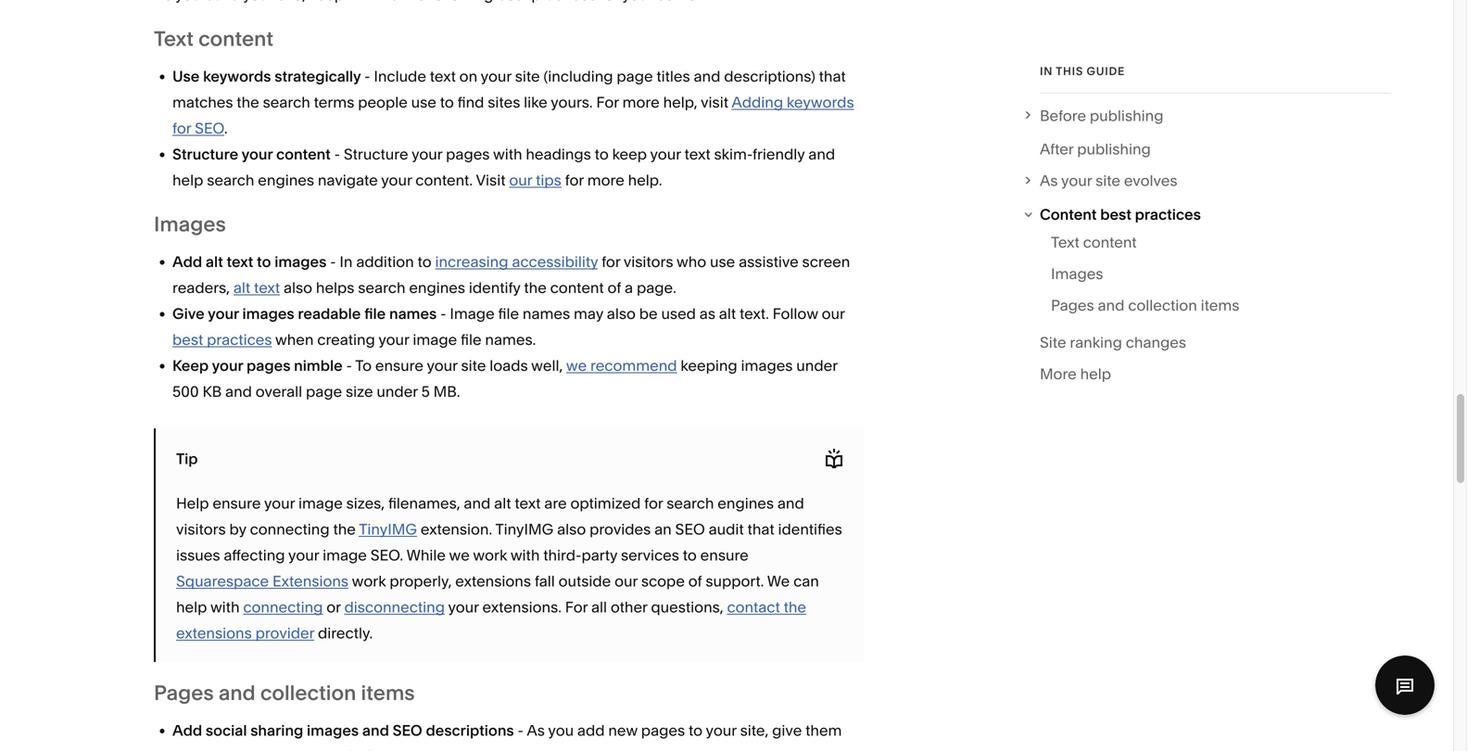 Task type: vqa. For each thing, say whether or not it's contained in the screenshot.
pages to the right
yes



Task type: locate. For each thing, give the bounding box(es) containing it.
- include text on your site (including page titles and descriptions) that matches the search terms people use to find sites like yours. for more help, visit
[[172, 67, 846, 111]]

0 vertical spatial also
[[284, 279, 313, 297]]

text
[[154, 26, 194, 51], [1052, 233, 1080, 251]]

skim-
[[714, 145, 753, 163]]

- inside - structure your pages with headings to keep your text skim-friendly and help search engines navigate your content. visit
[[334, 145, 340, 163]]

1 vertical spatial pages
[[247, 357, 291, 375]]

more left help,
[[623, 93, 660, 111]]

0 horizontal spatial page
[[306, 382, 342, 401]]

work
[[473, 546, 507, 564], [352, 572, 386, 590]]

1 vertical spatial engines
[[409, 279, 466, 297]]

items down directly.
[[361, 680, 415, 705]]

0 horizontal spatial of
[[608, 279, 621, 297]]

0 horizontal spatial site
[[461, 357, 486, 375]]

our up other
[[615, 572, 638, 590]]

also left the helps
[[284, 279, 313, 297]]

in
[[1040, 64, 1053, 78], [340, 253, 353, 271]]

your inside extension. tinyimg also provides an seo audit that identifies issues affecting your image seo. while we work with third-party services to ensure squarespace extensions
[[288, 546, 319, 564]]

0 horizontal spatial seo
[[195, 119, 224, 137]]

keeping
[[681, 357, 738, 375]]

site,
[[741, 721, 769, 739]]

navigate
[[318, 171, 378, 189]]

and inside the keeping images under 500 kb and overall page size under 5 mb.
[[225, 382, 252, 401]]

0 vertical spatial text content
[[154, 26, 274, 51]]

use down include
[[411, 93, 437, 111]]

0 horizontal spatial names
[[389, 305, 437, 323]]

for up an
[[645, 494, 663, 512]]

2 vertical spatial help
[[176, 598, 207, 616]]

affecting
[[224, 546, 285, 564]]

images up readers,
[[154, 211, 226, 236]]

text left skim-
[[685, 145, 711, 163]]

0 vertical spatial visitors
[[624, 253, 674, 271]]

by
[[229, 520, 246, 538]]

image up keep your pages nimble - to ensure your site loads well, we recommend
[[413, 331, 457, 349]]

500
[[172, 382, 199, 401]]

0 vertical spatial work
[[473, 546, 507, 564]]

for right accessibility
[[602, 253, 621, 271]]

1 structure from the left
[[172, 145, 238, 163]]

1 vertical spatial items
[[361, 680, 415, 705]]

page.
[[637, 279, 677, 297]]

text inside help ensure your image sizes, filenames, and alt text are optimized for search engines and visitors by connecting the
[[515, 494, 541, 512]]

page for titles
[[617, 67, 653, 85]]

as down after
[[1040, 172, 1059, 190]]

1 vertical spatial of
[[689, 572, 702, 590]]

image inside extension. tinyimg also provides an seo audit that identifies issues affecting your image seo. while we work with third-party services to ensure squarespace extensions
[[323, 546, 367, 564]]

publishing up after publishing
[[1090, 107, 1164, 125]]

tinyimg link
[[359, 520, 417, 538]]

structure down . at the left of the page
[[172, 145, 238, 163]]

also for provides
[[557, 520, 586, 538]]

practices
[[1136, 205, 1202, 223], [207, 331, 272, 349]]

images down text.
[[741, 357, 793, 375]]

guide
[[1087, 64, 1126, 78]]

structure up navigate
[[344, 145, 409, 163]]

to inside extension. tinyimg also provides an seo audit that identifies issues affecting your image seo. while we work with third-party services to ensure squarespace extensions
[[683, 546, 697, 564]]

tinyimg up "seo."
[[359, 520, 417, 538]]

- up navigate
[[334, 145, 340, 163]]

0 vertical spatial best
[[1101, 205, 1132, 223]]

of left a
[[608, 279, 621, 297]]

structure your content
[[172, 145, 334, 163]]

alt
[[206, 253, 223, 271], [234, 279, 251, 297], [719, 305, 736, 323], [494, 494, 511, 512]]

search down structure your content
[[207, 171, 254, 189]]

pages
[[446, 145, 490, 163], [247, 357, 291, 375], [641, 721, 685, 739]]

practices inside dropdown button
[[1136, 205, 1202, 223]]

1 vertical spatial seo
[[676, 520, 705, 538]]

2 horizontal spatial seo
[[676, 520, 705, 538]]

your up sites
[[481, 67, 512, 85]]

your left site, at the right of page
[[706, 721, 737, 739]]

accessibility
[[512, 253, 598, 271]]

extensions inside contact the extensions provider
[[176, 624, 252, 642]]

0 vertical spatial our
[[509, 171, 532, 189]]

1 horizontal spatial collection
[[1129, 296, 1198, 315]]

0 vertical spatial collection
[[1129, 296, 1198, 315]]

ensure right to
[[375, 357, 424, 375]]

as inside dropdown button
[[1040, 172, 1059, 190]]

0 horizontal spatial items
[[361, 680, 415, 705]]

.
[[224, 119, 228, 137]]

site
[[515, 67, 540, 85], [1096, 172, 1121, 190], [461, 357, 486, 375]]

0 horizontal spatial text content
[[154, 26, 274, 51]]

the down "use keywords strategically"
[[237, 93, 259, 111]]

pages
[[1052, 296, 1095, 315], [154, 680, 214, 705]]

1 horizontal spatial also
[[557, 520, 586, 538]]

pages up visit
[[446, 145, 490, 163]]

1 vertical spatial page
[[306, 382, 342, 401]]

text down 'content'
[[1052, 233, 1080, 251]]

of
[[608, 279, 621, 297], [689, 572, 702, 590]]

increasing accessibility link
[[435, 253, 598, 271]]

publishing for after publishing
[[1078, 140, 1151, 158]]

under left '5'
[[377, 382, 418, 401]]

0 horizontal spatial collection
[[260, 680, 356, 705]]

0 vertical spatial more
[[623, 93, 660, 111]]

help down "ranking"
[[1081, 365, 1112, 383]]

under down follow
[[797, 357, 838, 375]]

the down "increasing accessibility" "link" at left
[[524, 279, 547, 297]]

names.
[[485, 331, 536, 349]]

0 vertical spatial as
[[1040, 172, 1059, 190]]

2 horizontal spatial our
[[822, 305, 845, 323]]

2 horizontal spatial engines
[[718, 494, 774, 512]]

content up navigate
[[276, 145, 331, 163]]

sites
[[488, 93, 521, 111]]

recommend
[[591, 357, 677, 375]]

tips
[[536, 171, 562, 189]]

this
[[1056, 64, 1084, 78]]

contact the extensions provider
[[176, 598, 807, 642]]

0 horizontal spatial that
[[748, 520, 775, 538]]

adding keywords for seo
[[172, 93, 855, 137]]

in up the helps
[[340, 253, 353, 271]]

best inside give your images readable file names - image file names may also be used as alt text. follow our best practices when creating your image file names.
[[172, 331, 203, 349]]

for inside the for visitors who use assistive screen readers,
[[602, 253, 621, 271]]

text content up use at the left of page
[[154, 26, 274, 51]]

2 horizontal spatial also
[[607, 305, 636, 323]]

file down "image"
[[461, 331, 482, 349]]

1 horizontal spatial that
[[819, 67, 846, 85]]

for inside - include text on your site (including page titles and descriptions) that matches the search terms people use to find sites like yours. for more help, visit
[[597, 93, 619, 111]]

publishing inside dropdown button
[[1090, 107, 1164, 125]]

1 vertical spatial practices
[[207, 331, 272, 349]]

text up use at the left of page
[[154, 26, 194, 51]]

0 horizontal spatial work
[[352, 572, 386, 590]]

text up alt text link
[[227, 253, 253, 271]]

your up best practices link
[[208, 305, 239, 323]]

keywords
[[203, 67, 271, 85], [787, 93, 855, 111]]

our tips for more help.
[[509, 171, 663, 189]]

0 horizontal spatial practices
[[207, 331, 272, 349]]

0 horizontal spatial also
[[284, 279, 313, 297]]

in this guide
[[1040, 64, 1126, 78]]

our inside give your images readable file names - image file names may also be used as alt text. follow our best practices when creating your image file names.
[[822, 305, 845, 323]]

image left "sizes,"
[[299, 494, 343, 512]]

page inside - include text on your site (including page titles and descriptions) that matches the search terms people use to find sites like yours. for more help, visit
[[617, 67, 653, 85]]

1 horizontal spatial keywords
[[787, 93, 855, 111]]

2 vertical spatial engines
[[718, 494, 774, 512]]

names down alt text also helps search engines identify the content of a page.
[[389, 305, 437, 323]]

when
[[275, 331, 314, 349]]

adding
[[732, 93, 784, 111]]

1 horizontal spatial in
[[1040, 64, 1053, 78]]

images inside give your images readable file names - image file names may also be used as alt text. follow our best practices when creating your image file names.
[[243, 305, 295, 323]]

2 add from the top
[[172, 721, 202, 739]]

best down as your site evolves
[[1101, 205, 1132, 223]]

1 vertical spatial under
[[377, 382, 418, 401]]

images down text content link at the right of the page
[[1052, 265, 1104, 283]]

with up visit
[[493, 145, 523, 163]]

the
[[237, 93, 259, 111], [524, 279, 547, 297], [333, 520, 356, 538], [784, 598, 807, 616]]

tinyimg down are
[[496, 520, 554, 538]]

0 horizontal spatial structure
[[172, 145, 238, 163]]

follow
[[773, 305, 819, 323]]

0 vertical spatial of
[[608, 279, 621, 297]]

assistive
[[739, 253, 799, 271]]

0 horizontal spatial visitors
[[176, 520, 226, 538]]

site inside dropdown button
[[1096, 172, 1121, 190]]

more help
[[1040, 365, 1112, 383]]

1 horizontal spatial site
[[515, 67, 540, 85]]

practices down evolves
[[1136, 205, 1202, 223]]

squarespace extensions link
[[176, 572, 349, 590]]

size
[[346, 382, 373, 401]]

keywords up 'matches' at the left
[[203, 67, 271, 85]]

0 vertical spatial practices
[[1136, 205, 1202, 223]]

site up like
[[515, 67, 540, 85]]

add for add alt text to images - in addition to increasing accessibility
[[172, 253, 202, 271]]

5
[[422, 382, 430, 401]]

help inside work properly, extensions fall outside our scope of support. we can help with
[[176, 598, 207, 616]]

services
[[621, 546, 680, 564]]

0 vertical spatial use
[[411, 93, 437, 111]]

- left the you
[[518, 721, 524, 739]]

seo inside extension. tinyimg also provides an seo audit that identifies issues affecting your image seo. while we work with third-party services to ensure squarespace extensions
[[676, 520, 705, 538]]

1 vertical spatial pages and collection items
[[154, 680, 415, 705]]

alt text also helps search engines identify the content of a page.
[[234, 279, 677, 297]]

2 horizontal spatial ensure
[[701, 546, 749, 564]]

2 horizontal spatial site
[[1096, 172, 1121, 190]]

0 vertical spatial with
[[493, 145, 523, 163]]

1 horizontal spatial pages
[[1052, 296, 1095, 315]]

engines
[[258, 171, 314, 189], [409, 279, 466, 297], [718, 494, 774, 512]]

content up "use keywords strategically"
[[198, 26, 274, 51]]

pages and collection items link
[[1052, 293, 1240, 324]]

we recommend link
[[566, 357, 677, 375]]

support.
[[706, 572, 764, 590]]

1 horizontal spatial images
[[1052, 265, 1104, 283]]

0 horizontal spatial best
[[172, 331, 203, 349]]

after
[[1040, 140, 1074, 158]]

0 vertical spatial under
[[797, 357, 838, 375]]

of inside work properly, extensions fall outside our scope of support. we can help with
[[689, 572, 702, 590]]

help down squarespace
[[176, 598, 207, 616]]

and
[[694, 67, 721, 85], [809, 145, 836, 163], [1098, 296, 1125, 315], [225, 382, 252, 401], [464, 494, 491, 512], [778, 494, 805, 512], [219, 680, 256, 705], [362, 721, 389, 739]]

visitors up issues
[[176, 520, 226, 538]]

- down alt text also helps search engines identify the content of a page.
[[441, 305, 446, 323]]

0 vertical spatial keywords
[[203, 67, 271, 85]]

1 vertical spatial pages
[[154, 680, 214, 705]]

connecting inside help ensure your image sizes, filenames, and alt text are optimized for search engines and visitors by connecting the
[[250, 520, 330, 538]]

pages inside - structure your pages with headings to keep your text skim-friendly and help search engines navigate your content. visit
[[446, 145, 490, 163]]

strategically
[[275, 67, 361, 85]]

helps
[[316, 279, 355, 297]]

use right who
[[710, 253, 736, 271]]

page inside the keeping images under 500 kb and overall page size under 5 mb.
[[306, 382, 342, 401]]

with up fall
[[511, 546, 540, 564]]

1 horizontal spatial pages and collection items
[[1052, 296, 1240, 315]]

collection up the sharing
[[260, 680, 356, 705]]

pages up social
[[154, 680, 214, 705]]

- left to
[[346, 357, 352, 375]]

your up mb.
[[427, 357, 458, 375]]

1 horizontal spatial as
[[1040, 172, 1059, 190]]

1 vertical spatial also
[[607, 305, 636, 323]]

extensions
[[273, 572, 349, 590]]

with
[[493, 145, 523, 163], [511, 546, 540, 564], [210, 598, 240, 616]]

0 horizontal spatial we
[[449, 546, 470, 564]]

1 add from the top
[[172, 253, 202, 271]]

that right audit on the bottom of the page
[[748, 520, 775, 538]]

keywords inside adding keywords for seo
[[787, 93, 855, 111]]

search
[[263, 93, 310, 111], [207, 171, 254, 189], [358, 279, 406, 297], [667, 494, 714, 512]]

pages and collection items up changes
[[1052, 296, 1240, 315]]

image inside give your images readable file names - image file names may also be used as alt text. follow our best practices when creating your image file names.
[[413, 331, 457, 349]]

0 vertical spatial connecting
[[250, 520, 330, 538]]

your up extensions
[[288, 546, 319, 564]]

connecting link
[[243, 598, 323, 616]]

text inside - include text on your site (including page titles and descriptions) that matches the search terms people use to find sites like yours. for more help, visit
[[430, 67, 456, 85]]

1 vertical spatial text content
[[1052, 233, 1137, 251]]

nimble
[[294, 357, 343, 375]]

image inside help ensure your image sizes, filenames, and alt text are optimized for search engines and visitors by connecting the
[[299, 494, 343, 512]]

text left on
[[430, 67, 456, 85]]

contact the extensions provider link
[[176, 598, 807, 642]]

collection
[[1129, 296, 1198, 315], [260, 680, 356, 705]]

0 vertical spatial pages
[[446, 145, 490, 163]]

terms
[[314, 93, 355, 111]]

fall
[[535, 572, 555, 590]]

file up names.
[[498, 305, 519, 323]]

descriptions
[[426, 721, 514, 739]]

1 horizontal spatial for
[[597, 93, 619, 111]]

page
[[617, 67, 653, 85], [306, 382, 342, 401]]

items down content best practices link
[[1201, 296, 1240, 315]]

1 horizontal spatial use
[[710, 253, 736, 271]]

content up may
[[550, 279, 604, 297]]

visitors inside the for visitors who use assistive screen readers,
[[624, 253, 674, 271]]

1 horizontal spatial page
[[617, 67, 653, 85]]

extensions.
[[483, 598, 562, 616]]

your down after publishing link
[[1062, 172, 1093, 190]]

connecting or disconnecting your extensions. for all other questions,
[[243, 598, 727, 616]]

0 vertical spatial image
[[413, 331, 457, 349]]

text left are
[[515, 494, 541, 512]]

engines down structure your content
[[258, 171, 314, 189]]

0 horizontal spatial our
[[509, 171, 532, 189]]

ensure down audit on the bottom of the page
[[701, 546, 749, 564]]

0 vertical spatial images
[[154, 211, 226, 236]]

0 vertical spatial publishing
[[1090, 107, 1164, 125]]

used
[[662, 305, 696, 323]]

2 horizontal spatial pages
[[641, 721, 685, 739]]

alt right readers,
[[234, 279, 251, 297]]

1 horizontal spatial of
[[689, 572, 702, 590]]

extensions inside work properly, extensions fall outside our scope of support. we can help with
[[456, 572, 531, 590]]

0 horizontal spatial keywords
[[203, 67, 271, 85]]

2 tinyimg from the left
[[496, 520, 554, 538]]

descriptions)
[[724, 67, 816, 85]]

images right the sharing
[[307, 721, 359, 739]]

to up alt text link
[[257, 253, 271, 271]]

find
[[458, 93, 484, 111]]

search up an
[[667, 494, 714, 512]]

1 horizontal spatial ensure
[[375, 357, 424, 375]]

- inside give your images readable file names - image file names may also be used as alt text. follow our best practices when creating your image file names.
[[441, 305, 446, 323]]

1 horizontal spatial pages
[[446, 145, 490, 163]]

image left "seo."
[[323, 546, 367, 564]]

with down squarespace
[[210, 598, 240, 616]]

best
[[1101, 205, 1132, 223], [172, 331, 203, 349]]

as your site evolves
[[1040, 172, 1178, 190]]

engines up audit on the bottom of the page
[[718, 494, 774, 512]]

your inside help ensure your image sizes, filenames, and alt text are optimized for search engines and visitors by connecting the
[[264, 494, 295, 512]]

0 horizontal spatial use
[[411, 93, 437, 111]]

your
[[481, 67, 512, 85], [242, 145, 273, 163], [412, 145, 443, 163], [650, 145, 681, 163], [381, 171, 412, 189], [1062, 172, 1093, 190], [208, 305, 239, 323], [379, 331, 409, 349], [212, 357, 243, 375], [427, 357, 458, 375], [264, 494, 295, 512], [288, 546, 319, 564], [448, 598, 479, 616], [706, 721, 737, 739]]

0 vertical spatial text
[[154, 26, 194, 51]]

0 vertical spatial items
[[1201, 296, 1240, 315]]

help
[[172, 171, 203, 189], [1081, 365, 1112, 383], [176, 598, 207, 616]]

the down "sizes,"
[[333, 520, 356, 538]]

images down alt text link
[[243, 305, 295, 323]]

visit
[[701, 93, 729, 111]]

1 vertical spatial image
[[299, 494, 343, 512]]

new
[[609, 721, 638, 739]]

search inside - structure your pages with headings to keep your text skim-friendly and help search engines navigate your content. visit
[[207, 171, 254, 189]]

pages up the overall
[[247, 357, 291, 375]]

before publishing link
[[1040, 103, 1392, 129]]

that right descriptions)
[[819, 67, 846, 85]]

ensure up by
[[213, 494, 261, 512]]

keywords down descriptions)
[[787, 93, 855, 111]]

also for helps
[[284, 279, 313, 297]]

practices inside give your images readable file names - image file names may also be used as alt text. follow our best practices when creating your image file names.
[[207, 331, 272, 349]]

0 vertical spatial help
[[172, 171, 203, 189]]

0 horizontal spatial tinyimg
[[359, 520, 417, 538]]

2 vertical spatial also
[[557, 520, 586, 538]]

add up readers,
[[172, 253, 202, 271]]

help down structure your content
[[172, 171, 203, 189]]

more
[[623, 93, 660, 111], [588, 171, 625, 189]]

visitors
[[624, 253, 674, 271], [176, 520, 226, 538]]

0 vertical spatial engines
[[258, 171, 314, 189]]

pages and collection items up the sharing
[[154, 680, 415, 705]]

1 vertical spatial keywords
[[787, 93, 855, 111]]

the inside - include text on your site (including page titles and descriptions) that matches the search terms people use to find sites like yours. for more help, visit
[[237, 93, 259, 111]]

1 horizontal spatial names
[[523, 305, 570, 323]]

as
[[700, 305, 716, 323]]

collection up changes
[[1129, 296, 1198, 315]]

of up "questions,"
[[689, 572, 702, 590]]

1 vertical spatial with
[[511, 546, 540, 564]]

1 vertical spatial site
[[1096, 172, 1121, 190]]

more inside - include text on your site (including page titles and descriptions) that matches the search terms people use to find sites like yours. for more help, visit
[[623, 93, 660, 111]]

visitors inside help ensure your image sizes, filenames, and alt text are optimized for search engines and visitors by connecting the
[[176, 520, 226, 538]]

extensions for provider
[[176, 624, 252, 642]]

search down "use keywords strategically"
[[263, 93, 310, 111]]

2 structure from the left
[[344, 145, 409, 163]]

extensions down squarespace
[[176, 624, 252, 642]]

keep your pages nimble - to ensure your site loads well, we recommend
[[172, 357, 677, 375]]

for right yours.
[[597, 93, 619, 111]]

page left titles
[[617, 67, 653, 85]]

- structure your pages with headings to keep your text skim-friendly and help search engines navigate your content. visit
[[172, 145, 836, 189]]

we
[[768, 572, 790, 590]]

pages right new
[[641, 721, 685, 739]]

also inside extension. tinyimg also provides an seo audit that identifies issues affecting your image seo. while we work with third-party services to ensure squarespace extensions
[[557, 520, 586, 538]]

1 names from the left
[[389, 305, 437, 323]]

for down 'matches' at the left
[[172, 119, 191, 137]]

seo for add social sharing images and seo descriptions - as you add new pages to your site, give them
[[393, 721, 423, 739]]

who
[[677, 253, 707, 271]]

also up third- at the left of the page
[[557, 520, 586, 538]]



Task type: describe. For each thing, give the bounding box(es) containing it.
all
[[592, 598, 607, 616]]

for right tips on the left top
[[565, 171, 584, 189]]

addition
[[356, 253, 414, 271]]

0 vertical spatial in
[[1040, 64, 1053, 78]]

with inside work properly, extensions fall outside our scope of support. we can help with
[[210, 598, 240, 616]]

to inside - include text on your site (including page titles and descriptions) that matches the search terms people use to find sites like yours. for more help, visit
[[440, 93, 454, 111]]

1 vertical spatial more
[[588, 171, 625, 189]]

site ranking changes link
[[1040, 330, 1187, 361]]

extension. tinyimg also provides an seo audit that identifies issues affecting your image seo. while we work with third-party services to ensure squarespace extensions
[[176, 520, 843, 590]]

after publishing
[[1040, 140, 1151, 158]]

1 horizontal spatial engines
[[409, 279, 466, 297]]

best inside dropdown button
[[1101, 205, 1132, 223]]

and inside - structure your pages with headings to keep your text skim-friendly and help search engines navigate your content. visit
[[809, 145, 836, 163]]

use keywords strategically
[[172, 67, 364, 85]]

before publishing
[[1040, 107, 1164, 125]]

your down properly,
[[448, 598, 479, 616]]

2 vertical spatial pages
[[641, 721, 685, 739]]

work inside work properly, extensions fall outside our scope of support. we can help with
[[352, 572, 386, 590]]

add for add social sharing images and seo descriptions - as you add new pages to your site, give them
[[172, 721, 202, 739]]

give your images readable file names - image file names may also be used as alt text. follow our best practices when creating your image file names.
[[172, 305, 845, 349]]

with inside extension. tinyimg also provides an seo audit that identifies issues affecting your image seo. while we work with third-party services to ensure squarespace extensions
[[511, 546, 540, 564]]

0 vertical spatial we
[[566, 357, 587, 375]]

a
[[625, 279, 633, 297]]

0 horizontal spatial under
[[377, 382, 418, 401]]

and inside - include text on your site (including page titles and descriptions) that matches the search terms people use to find sites like yours. for more help, visit
[[694, 67, 721, 85]]

ensure inside extension. tinyimg also provides an seo audit that identifies issues affecting your image seo. while we work with third-party services to ensure squarespace extensions
[[701, 546, 749, 564]]

readers,
[[172, 279, 230, 297]]

use inside the for visitors who use assistive screen readers,
[[710, 253, 736, 271]]

content.
[[416, 171, 473, 189]]

engines inside - structure your pages with headings to keep your text skim-friendly and help search engines navigate your content. visit
[[258, 171, 314, 189]]

publishing for before publishing
[[1090, 107, 1164, 125]]

your inside dropdown button
[[1062, 172, 1093, 190]]

best practices link
[[172, 331, 272, 349]]

1 vertical spatial collection
[[260, 680, 356, 705]]

visit
[[476, 171, 506, 189]]

seo inside adding keywords for seo
[[195, 119, 224, 137]]

that inside - include text on your site (including page titles and descriptions) that matches the search terms people use to find sites like yours. for more help, visit
[[819, 67, 846, 85]]

keywords for use
[[203, 67, 271, 85]]

0 horizontal spatial for
[[565, 598, 588, 616]]

scope
[[642, 572, 685, 590]]

- inside - include text on your site (including page titles and descriptions) that matches the search terms people use to find sites like yours. for more help, visit
[[364, 67, 370, 85]]

our inside work properly, extensions fall outside our scope of support. we can help with
[[615, 572, 638, 590]]

seo for extension. tinyimg also provides an seo audit that identifies issues affecting your image seo. while we work with third-party services to ensure squarespace extensions
[[676, 520, 705, 538]]

use
[[172, 67, 200, 85]]

to
[[355, 357, 372, 375]]

content best practices
[[1040, 205, 1202, 223]]

your left content.
[[381, 171, 412, 189]]

use inside - include text on your site (including page titles and descriptions) that matches the search terms people use to find sites like yours. for more help, visit
[[411, 93, 437, 111]]

alt text link
[[234, 279, 280, 297]]

provides
[[590, 520, 651, 538]]

you
[[548, 721, 574, 739]]

search inside help ensure your image sizes, filenames, and alt text are optimized for search engines and visitors by connecting the
[[667, 494, 714, 512]]

help,
[[664, 93, 698, 111]]

1 vertical spatial images
[[1052, 265, 1104, 283]]

the inside help ensure your image sizes, filenames, and alt text are optimized for search engines and visitors by connecting the
[[333, 520, 356, 538]]

before
[[1040, 107, 1087, 125]]

be
[[640, 305, 658, 323]]

text.
[[740, 305, 769, 323]]

search inside - include text on your site (including page titles and descriptions) that matches the search terms people use to find sites like yours. for more help, visit
[[263, 93, 310, 111]]

content best practices button
[[1020, 202, 1392, 228]]

alt inside help ensure your image sizes, filenames, and alt text are optimized for search engines and visitors by connecting the
[[494, 494, 511, 512]]

keywords for adding
[[787, 93, 855, 111]]

1 tinyimg from the left
[[359, 520, 417, 538]]

your up help. on the left top of page
[[650, 145, 681, 163]]

extensions for fall
[[456, 572, 531, 590]]

creating
[[317, 331, 375, 349]]

adding keywords for seo link
[[172, 93, 855, 137]]

social
[[206, 721, 247, 739]]

that inside extension. tinyimg also provides an seo audit that identifies issues affecting your image seo. while we work with third-party services to ensure squarespace extensions
[[748, 520, 775, 538]]

text content link
[[1052, 230, 1137, 261]]

also inside give your images readable file names - image file names may also be used as alt text. follow our best practices when creating your image file names.
[[607, 305, 636, 323]]

to inside - structure your pages with headings to keep your text skim-friendly and help search engines navigate your content. visit
[[595, 145, 609, 163]]

0 horizontal spatial pages
[[247, 357, 291, 375]]

directly.
[[314, 624, 373, 642]]

third-
[[544, 546, 582, 564]]

are
[[545, 494, 567, 512]]

2 horizontal spatial file
[[498, 305, 519, 323]]

content down content best practices
[[1084, 233, 1137, 251]]

audit
[[709, 520, 744, 538]]

after publishing link
[[1040, 136, 1151, 168]]

changes
[[1126, 334, 1187, 352]]

alt inside give your images readable file names - image file names may also be used as alt text. follow our best practices when creating your image file names.
[[719, 305, 736, 323]]

party
[[582, 546, 618, 564]]

readable
[[298, 305, 361, 323]]

2 names from the left
[[523, 305, 570, 323]]

ensure inside help ensure your image sizes, filenames, and alt text are optimized for search engines and visitors by connecting the
[[213, 494, 261, 512]]

- up the helps
[[330, 253, 336, 271]]

we inside extension. tinyimg also provides an seo audit that identifies issues affecting your image seo. while we work with third-party services to ensure squarespace extensions
[[449, 546, 470, 564]]

site ranking changes
[[1040, 334, 1187, 352]]

1 vertical spatial in
[[340, 253, 353, 271]]

filenames,
[[388, 494, 460, 512]]

ranking
[[1070, 334, 1123, 352]]

your down "use keywords strategically"
[[242, 145, 273, 163]]

the inside contact the extensions provider
[[784, 598, 807, 616]]

1 horizontal spatial file
[[461, 331, 482, 349]]

help inside - structure your pages with headings to keep your text skim-friendly and help search engines navigate your content. visit
[[172, 171, 203, 189]]

0 horizontal spatial pages
[[154, 680, 214, 705]]

seo.
[[371, 546, 403, 564]]

images inside the keeping images under 500 kb and overall page size under 5 mb.
[[741, 357, 793, 375]]

with inside - structure your pages with headings to keep your text skim-friendly and help search engines navigate your content. visit
[[493, 145, 523, 163]]

0 horizontal spatial text
[[154, 26, 194, 51]]

2 vertical spatial site
[[461, 357, 486, 375]]

identifies
[[778, 520, 843, 538]]

kb
[[203, 382, 222, 401]]

site inside - include text on your site (including page titles and descriptions) that matches the search terms people use to find sites like yours. for more help, visit
[[515, 67, 540, 85]]

0 vertical spatial pages
[[1052, 296, 1095, 315]]

for inside help ensure your image sizes, filenames, and alt text are optimized for search engines and visitors by connecting the
[[645, 494, 663, 512]]

sizes,
[[346, 494, 385, 512]]

extension.
[[421, 520, 492, 538]]

more
[[1040, 365, 1077, 383]]

text inside - structure your pages with headings to keep your text skim-friendly and help search engines navigate your content. visit
[[685, 145, 711, 163]]

work properly, extensions fall outside our scope of support. we can help with
[[176, 572, 820, 616]]

your down best practices link
[[212, 357, 243, 375]]

like
[[524, 93, 548, 111]]

friendly
[[753, 145, 805, 163]]

provider
[[256, 624, 314, 642]]

your up content.
[[412, 145, 443, 163]]

questions,
[[651, 598, 724, 616]]

give
[[773, 721, 802, 739]]

tinyimg inside extension. tinyimg also provides an seo audit that identifies issues affecting your image seo. while we work with third-party services to ensure squarespace extensions
[[496, 520, 554, 538]]

loads
[[490, 357, 528, 375]]

keep
[[613, 145, 647, 163]]

as your site evolves link
[[1040, 168, 1392, 194]]

0 horizontal spatial file
[[365, 305, 386, 323]]

images up the helps
[[275, 253, 327, 271]]

overall
[[256, 382, 302, 401]]

text up the when
[[254, 279, 280, 297]]

add social sharing images and seo descriptions - as you add new pages to your site, give them
[[172, 721, 842, 739]]

well,
[[531, 357, 563, 375]]

page for size
[[306, 382, 342, 401]]

evolves
[[1125, 172, 1178, 190]]

to right addition
[[418, 253, 432, 271]]

1 horizontal spatial items
[[1201, 296, 1240, 315]]

(including
[[544, 67, 613, 85]]

disconnecting link
[[344, 598, 445, 616]]

properly,
[[390, 572, 452, 590]]

search down addition
[[358, 279, 406, 297]]

your inside - include text on your site (including page titles and descriptions) that matches the search terms people use to find sites like yours. for more help, visit
[[481, 67, 512, 85]]

can
[[794, 572, 820, 590]]

0 horizontal spatial images
[[154, 211, 226, 236]]

give
[[172, 305, 205, 323]]

1 vertical spatial as
[[527, 721, 545, 739]]

for inside adding keywords for seo
[[172, 119, 191, 137]]

or
[[327, 598, 341, 616]]

1 vertical spatial text
[[1052, 233, 1080, 251]]

1 vertical spatial help
[[1081, 365, 1112, 383]]

yours.
[[551, 93, 593, 111]]

engines inside help ensure your image sizes, filenames, and alt text are optimized for search engines and visitors by connecting the
[[718, 494, 774, 512]]

your up keep your pages nimble - to ensure your site loads well, we recommend
[[379, 331, 409, 349]]

more help link
[[1040, 361, 1112, 393]]

structure inside - structure your pages with headings to keep your text skim-friendly and help search engines navigate your content. visit
[[344, 145, 409, 163]]

to left site, at the right of page
[[689, 721, 703, 739]]

mb.
[[434, 382, 460, 401]]

1 vertical spatial connecting
[[243, 598, 323, 616]]

0 vertical spatial ensure
[[375, 357, 424, 375]]

alt up readers,
[[206, 253, 223, 271]]

work inside extension. tinyimg also provides an seo audit that identifies issues affecting your image seo. while we work with third-party services to ensure squarespace extensions
[[473, 546, 507, 564]]



